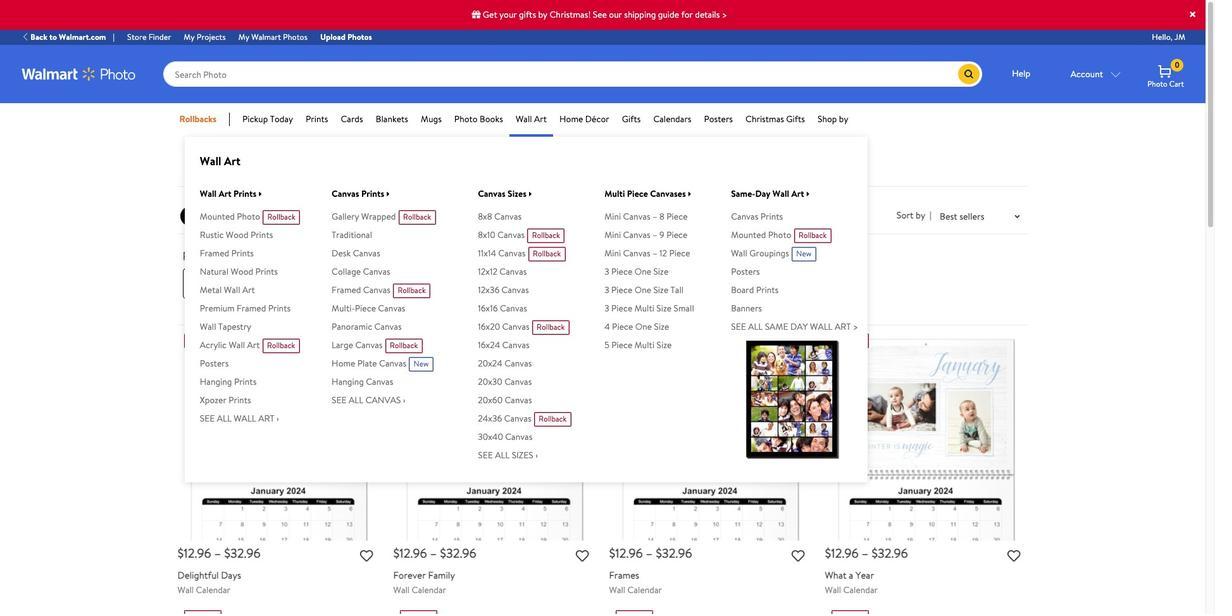 Task type: locate. For each thing, give the bounding box(es) containing it.
wood down personalized calendars (13)
[[231, 266, 253, 278]]

1 vertical spatial art
[[258, 413, 275, 425]]

1 horizontal spatial (1)
[[467, 209, 477, 222]]

favorites
[[586, 209, 622, 221]]

0 vertical spatial wall
[[811, 321, 833, 333]]

0 horizontal spatial art
[[258, 413, 275, 425]]

1 vertical spatial |
[[930, 209, 932, 222]]

wall right 'day'
[[811, 321, 833, 333]]

3 32 from the left
[[662, 545, 676, 562]]

all inside the 8x8 canvas 8x10 canvas 11x14 canvas 12x12 canvas 12x36 canvas 16x16 canvas 16x20 canvas 16x24 canvas 20x24 canvas 20x30 canvas 20x60 canvas 24x36 canvas 30x40 canvas see all sizes ›
[[495, 449, 510, 462]]

0 vertical spatial framed
[[200, 247, 229, 260]]

1 horizontal spatial art
[[835, 321, 851, 333]]

8 $ from the left
[[872, 545, 878, 562]]

| inside the sort-select element
[[930, 209, 932, 222]]

calendar down "frames"
[[628, 584, 662, 596]]

canvas down the multi-piece canvas link
[[375, 321, 402, 333]]

caret right image right sizes
[[529, 190, 532, 198]]

$ up frames wall calendar
[[656, 545, 662, 562]]

multi
[[605, 187, 625, 200], [635, 302, 655, 315], [635, 339, 655, 352]]

our
[[609, 8, 622, 21]]

0 horizontal spatial angle down image
[[372, 212, 377, 220]]

1 vertical spatial posters
[[732, 266, 760, 278]]

prints up filters in the left top of the page
[[234, 187, 257, 200]]

caret right image for canvas prints
[[387, 190, 390, 198]]

$ 12 . 96 – $ 32 . 96 for what
[[825, 545, 909, 562]]

32 for frames
[[662, 545, 676, 562]]

metal wall art link
[[200, 284, 255, 297]]

1 vertical spatial by
[[840, 113, 849, 125]]

0 horizontal spatial wall art
[[200, 153, 241, 169]]

1 horizontal spatial family
[[428, 569, 455, 582]]

$ 12 . 96 – $ 32 . 96 for frames
[[610, 545, 693, 562]]

0 horizontal spatial hanging
[[200, 376, 232, 388]]

mounted up rustic
[[200, 210, 235, 223]]

2 caret right image from the left
[[387, 190, 390, 198]]

mounted photo link up rustic wood prints "link"
[[200, 210, 260, 223]]

wall art up wall art prints
[[200, 153, 241, 169]]

0 vertical spatial art
[[835, 321, 851, 333]]

wood up framed prints link at the top left of page
[[226, 229, 249, 242]]

Search Personalized Calendars search field
[[183, 268, 524, 300]]

2 (1) from the left
[[467, 209, 477, 222]]

2 vertical spatial framed
[[237, 302, 266, 315]]

large canvas link
[[332, 339, 383, 352]]

all down banners link
[[749, 321, 763, 333]]

calendar down delightful on the bottom of the page
[[196, 584, 230, 596]]

1 horizontal spatial angle down image
[[1015, 213, 1021, 221]]

family inside forever family wall calendar
[[428, 569, 455, 582]]

1 vertical spatial mini
[[605, 229, 621, 242]]

1 horizontal spatial by
[[840, 113, 849, 125]]

size left small at the right of page
[[657, 302, 672, 315]]

2 vertical spatial 3
[[605, 302, 610, 315]]

32 for what a year
[[878, 545, 892, 562]]

0 horizontal spatial favorite this design image
[[576, 550, 589, 564]]

1 horizontal spatial favorite this design image
[[792, 550, 805, 564]]

2 rollback from the left
[[405, 335, 433, 346]]

see
[[593, 8, 607, 21]]

forever family wall calendar
[[394, 569, 455, 596]]

1 vertical spatial mounted photo link
[[732, 229, 792, 242]]

> right details
[[722, 8, 728, 21]]

all inside gallery wrapped traditional desk canvas collage canvas framed canvas multi-piece canvas panoramic canvas large canvas home plate canvas hanging canvas see all canvas ›
[[349, 394, 364, 407]]

0 vertical spatial mini
[[605, 210, 621, 223]]

calendars link up wall art prints
[[188, 155, 227, 167]]

angle down image right sellers
[[1015, 213, 1021, 221]]

1 horizontal spatial home
[[560, 113, 583, 125]]

christmas gifts link
[[746, 113, 806, 126]]

1 vertical spatial canvas prints link
[[732, 210, 783, 223]]

$ up "year"
[[872, 545, 878, 562]]

see inside canvas prints mounted photo wall groupings posters board prints banners see all same day wall art >
[[732, 321, 746, 333]]

1 vertical spatial mounted
[[732, 229, 766, 242]]

caret right image right wall art prints
[[259, 190, 262, 198]]

4 $ 12 . 96 – $ 32 . 96 from the left
[[825, 545, 909, 562]]

> inside canvas prints mounted photo wall groupings posters board prints banners see all same day wall art >
[[854, 321, 859, 333]]

1 hanging from the left
[[200, 376, 232, 388]]

1 my from the left
[[184, 31, 195, 42]]

angle down image inside best sellers button
[[1015, 213, 1021, 221]]

2 vertical spatial posters
[[200, 357, 229, 370]]

wall inside forever family wall calendar
[[394, 584, 410, 596]]

rollback for forever
[[405, 335, 433, 346]]

8 96 from the left
[[894, 545, 909, 562]]

large
[[332, 339, 353, 352]]

(1) right filters in the left top of the page
[[243, 209, 252, 222]]

framed inside gallery wrapped traditional desk canvas collage canvas framed canvas multi-piece canvas panoramic canvas large canvas home plate canvas hanging canvas see all canvas ›
[[332, 284, 361, 297]]

all
[[749, 321, 763, 333], [349, 394, 364, 407], [217, 413, 232, 425], [495, 449, 510, 462]]

$ up what
[[825, 545, 832, 562]]

photo inside canvas prints mounted photo wall groupings posters board prints banners see all same day wall art >
[[769, 229, 792, 242]]

0 horizontal spatial my
[[184, 31, 195, 42]]

2 horizontal spatial favorite this design image
[[1008, 550, 1021, 564]]

piece right "5"
[[612, 339, 633, 352]]

0 vertical spatial 3
[[605, 266, 610, 278]]

› inside the 8x8 canvas 8x10 canvas 11x14 canvas 12x12 canvas 12x36 canvas 16x16 canvas 16x20 canvas 16x24 canvas 20x24 canvas 20x30 canvas 20x60 canvas 24x36 canvas 30x40 canvas see all sizes ›
[[536, 449, 538, 462]]

see down hanging canvas link
[[332, 394, 347, 407]]

canvas down same-
[[732, 210, 759, 223]]

2 horizontal spatial by
[[916, 209, 926, 222]]

$ 12 . 96 – $ 32 . 96 for delightful
[[178, 545, 261, 562]]

1 vertical spatial wall art
[[200, 153, 241, 169]]

gifts right christmas
[[787, 113, 806, 125]]

canvas prints mounted photo wall groupings posters board prints banners see all same day wall art >
[[732, 210, 859, 333]]

1 horizontal spatial ›
[[403, 394, 406, 407]]

1 vertical spatial >
[[854, 321, 859, 333]]

rollback down "4 piece one size" 'link'
[[621, 335, 649, 346]]

wall down what
[[825, 584, 842, 596]]

1 vertical spatial calendars link
[[188, 155, 227, 167]]

7 96 from the left
[[845, 545, 859, 562]]

wall down 'natural wood prints' link
[[224, 284, 240, 297]]

×
[[1189, 3, 1198, 25]]

upload
[[320, 31, 346, 42]]

store finder
[[127, 31, 171, 42]]

help
[[1013, 67, 1031, 80]]

groupings
[[750, 247, 790, 260]]

3 rollback from the left
[[621, 335, 649, 346]]

caret right image right 'canvases'
[[689, 190, 692, 198]]

by right shop
[[840, 113, 849, 125]]

photo left cart at the top right of page
[[1148, 79, 1168, 89]]

for
[[682, 8, 693, 21]]

3 $ from the left
[[394, 545, 400, 562]]

framed up natural
[[200, 247, 229, 260]]

see down 30x40
[[478, 449, 493, 462]]

angle down image for type
[[372, 212, 377, 220]]

2 96 from the left
[[247, 545, 261, 562]]

posters inside mounted photo rustic wood prints framed prints natural wood prints metal wall art premium framed prints wall tapestry acrylic wall art posters hanging prints xpozer prints see all wall art ›
[[200, 357, 229, 370]]

3 up '4'
[[605, 302, 610, 315]]

3 96 from the left
[[413, 545, 427, 562]]

banners link
[[732, 302, 763, 315]]

1 vertical spatial ›
[[277, 413, 279, 425]]

by for shop by
[[840, 113, 849, 125]]

2 horizontal spatial framed
[[332, 284, 361, 297]]

0 vertical spatial home
[[560, 113, 583, 125]]

2 gifts from the left
[[787, 113, 806, 125]]

cart
[[1170, 79, 1185, 89]]

1 caret right image from the left
[[259, 190, 262, 198]]

(1)
[[243, 209, 252, 222], [467, 209, 477, 222]]

blankets
[[376, 113, 409, 125]]

2 vertical spatial ›
[[536, 449, 538, 462]]

posters link up board
[[732, 266, 760, 278]]

projects
[[197, 31, 226, 42]]

1 horizontal spatial calendars link
[[654, 113, 692, 126]]

sizes
[[508, 187, 527, 200]]

wall inside canvas prints mounted photo wall groupings posters board prints banners see all same day wall art >
[[732, 247, 748, 260]]

photos right walmart
[[283, 31, 308, 42]]

– up forever family wall calendar
[[430, 545, 437, 562]]

1 96 from the left
[[197, 545, 211, 562]]

mugs link
[[421, 113, 442, 126]]

0 horizontal spatial family
[[240, 155, 266, 167]]

1 vertical spatial framed
[[332, 284, 361, 297]]

color button
[[505, 206, 557, 226]]

rustic wood prints link
[[200, 229, 273, 242]]

my
[[184, 31, 195, 42], [239, 31, 250, 42]]

0 horizontal spatial wall
[[234, 413, 256, 425]]

piece up panoramic canvas link at left
[[355, 302, 376, 315]]

see all sizes › link
[[478, 449, 538, 462]]

by inside the sort-select element
[[916, 209, 926, 222]]

piece up tall
[[670, 247, 691, 260]]

posters up board
[[732, 266, 760, 278]]

0 vertical spatial wood
[[226, 229, 249, 242]]

0 vertical spatial by
[[539, 8, 548, 21]]

1 3 from the top
[[605, 266, 610, 278]]

– up frames wall calendar
[[646, 545, 653, 562]]

family right forever
[[428, 569, 455, 582]]

3 calendar from the left
[[628, 584, 662, 596]]

family up wall art prints 'link'
[[240, 155, 266, 167]]

my for my projects
[[184, 31, 195, 42]]

– left 8
[[653, 210, 658, 223]]

forever
[[394, 569, 426, 582]]

calendars up wall art prints
[[188, 155, 227, 167]]

tall
[[671, 284, 684, 297]]

4 32 from the left
[[878, 545, 892, 562]]

see
[[732, 321, 746, 333], [332, 394, 347, 407], [200, 413, 215, 425], [478, 449, 493, 462]]

0 vertical spatial ›
[[403, 394, 406, 407]]

0 horizontal spatial |
[[113, 31, 115, 42]]

$ 12 . 96 – $ 32 . 96 up the days on the bottom of page
[[178, 545, 261, 562]]

wall inside mounted photo rustic wood prints framed prints natural wood prints metal wall art premium framed prints wall tapestry acrylic wall art posters hanging prints xpozer prints see all wall art ›
[[234, 413, 256, 425]]

caret right image
[[259, 190, 262, 198], [387, 190, 390, 198], [529, 190, 532, 198], [689, 190, 692, 198]]

gifts
[[622, 113, 641, 125], [787, 113, 806, 125]]

same
[[765, 321, 789, 333]]

1 gifts from the left
[[622, 113, 641, 125]]

magnifying glass image
[[964, 69, 975, 80]]

2 hanging from the left
[[332, 376, 364, 388]]

0 horizontal spatial (1)
[[243, 209, 252, 222]]

1 horizontal spatial gifts
[[787, 113, 806, 125]]

2 vertical spatial mini
[[605, 247, 621, 260]]

hello,
[[1153, 31, 1173, 42]]

1 vertical spatial family
[[428, 569, 455, 582]]

3 3 from the top
[[605, 302, 610, 315]]

0 horizontal spatial photos
[[283, 31, 308, 42]]

prints
[[306, 113, 328, 125], [234, 187, 257, 200], [362, 187, 385, 200], [761, 210, 783, 223], [251, 229, 273, 242], [231, 247, 254, 260], [256, 266, 278, 278], [757, 284, 779, 297], [268, 302, 291, 315], [234, 376, 257, 388], [229, 394, 251, 407]]

rustic
[[200, 229, 224, 242]]

1 calendar from the left
[[196, 584, 230, 596]]

personalized calendars (13)
[[183, 248, 317, 264]]

shop by
[[818, 113, 849, 125]]

calendar inside 'delightful days wall calendar'
[[196, 584, 230, 596]]

0 vertical spatial personalized
[[268, 155, 318, 167]]

wall art
[[516, 113, 547, 125], [200, 153, 241, 169]]

0 vertical spatial |
[[113, 31, 115, 42]]

1 horizontal spatial personalized
[[268, 155, 318, 167]]

photos
[[283, 31, 308, 42], [348, 31, 372, 42]]

1 horizontal spatial wall
[[811, 321, 833, 333]]

32 for delightful days
[[231, 545, 244, 562]]

framed canvas link
[[332, 284, 391, 297]]

mini canvas – 9 piece link
[[605, 229, 688, 242]]

1 horizontal spatial hanging
[[332, 376, 364, 388]]

one up 5 piece multi size link
[[636, 321, 652, 333]]

0 horizontal spatial mounted photo link
[[200, 210, 260, 223]]

best
[[940, 210, 958, 223]]

angle down image
[[372, 212, 377, 220], [1015, 213, 1021, 221]]

caret right image inside wall art prints 'link'
[[259, 190, 262, 198]]

0 horizontal spatial framed
[[200, 247, 229, 260]]

home down the large
[[332, 357, 356, 370]]

1 horizontal spatial canvas prints link
[[732, 210, 783, 223]]

1 vertical spatial 3
[[605, 284, 610, 297]]

0 vertical spatial mounted photo link
[[200, 210, 260, 223]]

9
[[660, 229, 665, 242]]

size down 3 piece multi size small link
[[654, 321, 670, 333]]

12x12 canvas link
[[478, 266, 527, 278]]

2 3 from the top
[[605, 284, 610, 297]]

1 rollback from the left
[[189, 335, 217, 346]]

0 horizontal spatial >
[[722, 8, 728, 21]]

home left décor
[[560, 113, 583, 125]]

see all wall art › link
[[200, 413, 279, 425]]

home inside "link"
[[560, 113, 583, 125]]

4 . from the left
[[460, 545, 463, 562]]

photos right upload in the top left of the page
[[348, 31, 372, 42]]

1 horizontal spatial >
[[854, 321, 859, 333]]

3 caret right image from the left
[[529, 190, 532, 198]]

7 $ from the left
[[825, 545, 832, 562]]

calendar down forever
[[412, 584, 446, 596]]

wall inside canvas prints mounted photo wall groupings posters board prints banners see all same day wall art >
[[811, 321, 833, 333]]

my left walmart
[[239, 31, 250, 42]]

1 horizontal spatial wall art
[[516, 113, 547, 125]]

plate
[[358, 357, 377, 370]]

canvas up "framed canvas" link
[[363, 266, 391, 278]]

20x60
[[478, 394, 503, 407]]

same-day wall art link
[[732, 187, 810, 200]]

posters link left christmas
[[705, 113, 733, 126]]

photo up rustic wood prints "link"
[[237, 210, 260, 223]]

(1) for design themes (1)
[[467, 209, 477, 222]]

multi down the 3 piece one size tall 'link'
[[635, 302, 655, 315]]

a
[[849, 569, 854, 582]]

0 horizontal spatial mounted
[[200, 210, 235, 223]]

all inside canvas prints mounted photo wall groupings posters board prints banners see all same day wall art >
[[749, 321, 763, 333]]

2 favorite this design image from the left
[[792, 550, 805, 564]]

mini
[[605, 210, 621, 223], [605, 229, 621, 242], [605, 247, 621, 260]]

canvas up 3 piece one size link
[[624, 247, 651, 260]]

multi-
[[332, 302, 355, 315]]

1 vertical spatial home
[[332, 357, 356, 370]]

by right sort
[[916, 209, 926, 222]]

clear all
[[637, 208, 669, 220]]

canvas
[[366, 394, 401, 407]]

4 rollback from the left
[[836, 335, 865, 346]]

my left projects
[[184, 31, 195, 42]]

see down xpozer
[[200, 413, 215, 425]]

16x20 canvas link
[[478, 321, 530, 333]]

panoramic
[[332, 321, 372, 333]]

1 (1) from the left
[[243, 209, 252, 222]]

8x10
[[478, 229, 496, 242]]

favorite this design image
[[576, 550, 589, 564], [792, 550, 805, 564], [1008, 550, 1021, 564]]

16x24
[[478, 339, 500, 352]]

0 horizontal spatial home
[[332, 357, 356, 370]]

mini down favorites on the top of page
[[605, 229, 621, 242]]

my for my walmart photos
[[239, 31, 250, 42]]

0 horizontal spatial ›
[[277, 413, 279, 425]]

same-day wall art
[[732, 187, 805, 200]]

1 horizontal spatial my
[[239, 31, 250, 42]]

mounted inside canvas prints mounted photo wall groupings posters board prints banners see all same day wall art >
[[732, 229, 766, 242]]

mugs
[[421, 113, 442, 125]]

12 inside mini canvas – 8 piece mini canvas – 9 piece mini canvas – 12 piece 3 piece one size 3 piece one size tall 3 piece multi size small 4 piece one size 5 piece multi size
[[660, 247, 668, 260]]

12 for forever family
[[400, 545, 411, 562]]

6 $ from the left
[[656, 545, 662, 562]]

2 my from the left
[[239, 31, 250, 42]]

delivery
[[276, 209, 310, 222]]

hanging canvas link
[[332, 376, 394, 388]]

$
[[178, 545, 184, 562], [224, 545, 231, 562], [394, 545, 400, 562], [440, 545, 446, 562], [610, 545, 616, 562], [656, 545, 662, 562], [825, 545, 832, 562], [872, 545, 878, 562]]

8
[[660, 210, 665, 223]]

1 horizontal spatial |
[[930, 209, 932, 222]]

photo cart
[[1148, 79, 1185, 89]]

1 horizontal spatial photos
[[348, 31, 372, 42]]

calendars up canvas prints
[[320, 155, 359, 167]]

angle down image inside type "button"
[[372, 212, 377, 220]]

2 calendar from the left
[[412, 584, 446, 596]]

2 vertical spatial by
[[916, 209, 926, 222]]

canvas down mini canvas – 8 piece link
[[624, 229, 651, 242]]

same-
[[732, 187, 756, 200]]

1 horizontal spatial mounted
[[732, 229, 766, 242]]

back arrow image
[[22, 32, 30, 41]]

4 calendar from the left
[[844, 584, 878, 596]]

wrapped
[[361, 210, 396, 223]]

calendar down "year"
[[844, 584, 878, 596]]

canvas inside canvas prints mounted photo wall groupings posters board prints banners see all same day wall art >
[[732, 210, 759, 223]]

12 for frames
[[616, 545, 627, 562]]

one up the 3 piece one size tall 'link'
[[635, 266, 652, 278]]

mounted photo link
[[200, 210, 260, 223], [732, 229, 792, 242]]

0 horizontal spatial personalized
[[183, 248, 245, 264]]

8x8
[[478, 210, 492, 223]]

2 photos from the left
[[348, 31, 372, 42]]

canvas down 20x30 canvas link
[[505, 394, 532, 407]]

0 vertical spatial canvas prints link
[[332, 187, 390, 200]]

1 vertical spatial wall
[[234, 413, 256, 425]]

0 vertical spatial >
[[722, 8, 728, 21]]

5 . from the left
[[627, 545, 629, 562]]

framed prints link
[[200, 247, 254, 260]]

art
[[835, 321, 851, 333], [258, 413, 275, 425]]

my walmart photos
[[239, 31, 308, 42]]

caret right image inside the multi piece canvases link
[[689, 190, 692, 198]]

1 vertical spatial personalized
[[183, 248, 245, 264]]

1 32 from the left
[[231, 545, 244, 562]]

0 vertical spatial mounted
[[200, 210, 235, 223]]

caret right image inside canvas sizes link
[[529, 190, 532, 198]]

|
[[113, 31, 115, 42], [930, 209, 932, 222]]

design
[[405, 209, 433, 222]]

desk
[[332, 247, 351, 260]]

prints down personalized calendars (13)
[[256, 266, 278, 278]]

3 favorite this design image from the left
[[1008, 550, 1021, 564]]

1 vertical spatial multi
[[635, 302, 655, 315]]

wall
[[811, 321, 833, 333], [234, 413, 256, 425]]

angle down image for best sellers
[[1015, 213, 1021, 221]]

by right gifts
[[539, 8, 548, 21]]

home
[[560, 113, 583, 125], [332, 357, 356, 370]]

same-day wall art image image
[[732, 339, 853, 461]]

caret right image for canvas sizes
[[529, 190, 532, 198]]

wall down forever
[[394, 584, 410, 596]]

rollback down wall tapestry link
[[189, 335, 217, 346]]

canvas up the 30x40 canvas link at the bottom left
[[504, 413, 532, 425]]

3 $ 12 . 96 – $ 32 . 96 from the left
[[610, 545, 693, 562]]

4 caret right image from the left
[[689, 190, 692, 198]]

personalized
[[268, 155, 318, 167], [183, 248, 245, 264]]

finder
[[149, 31, 171, 42]]

2 $ 12 . 96 – $ 32 . 96 from the left
[[394, 545, 477, 562]]

$ up the days on the bottom of page
[[224, 545, 231, 562]]

prints up see all wall art › link
[[229, 394, 251, 407]]

12x36
[[478, 284, 500, 297]]

1 favorite this design image from the left
[[576, 550, 589, 564]]

favorite this design image
[[360, 550, 373, 564]]

canvas right plate
[[379, 357, 407, 370]]

multi-piece canvas link
[[332, 302, 406, 315]]

1 vertical spatial one
[[635, 284, 652, 297]]

rollbacks link
[[180, 113, 230, 126]]

0 horizontal spatial gifts
[[622, 113, 641, 125]]

0 vertical spatial wall art
[[516, 113, 547, 125]]

› inside gallery wrapped traditional desk canvas collage canvas framed canvas multi-piece canvas panoramic canvas large canvas home plate canvas hanging canvas see all canvas ›
[[403, 394, 406, 407]]

12 up what
[[832, 545, 843, 562]]

sort
[[897, 209, 914, 222]]

one down 3 piece one size link
[[635, 284, 652, 297]]

2 32 from the left
[[446, 545, 460, 562]]

1 $ 12 . 96 – $ 32 . 96 from the left
[[178, 545, 261, 562]]



Task type: vqa. For each thing, say whether or not it's contained in the screenshot.
collection
no



Task type: describe. For each thing, give the bounding box(es) containing it.
8x10 canvas link
[[478, 229, 525, 242]]

art up all filters (1)
[[219, 187, 232, 200]]

christmas
[[746, 113, 785, 125]]

your
[[500, 8, 517, 21]]

wall inside what a year wall calendar
[[825, 584, 842, 596]]

my projects link
[[178, 31, 232, 44]]

home inside gallery wrapped traditional desk canvas collage canvas framed canvas multi-piece canvas panoramic canvas large canvas home plate canvas hanging canvas see all canvas ›
[[332, 357, 356, 370]]

2 vertical spatial multi
[[635, 339, 655, 352]]

walmart.com
[[59, 31, 106, 42]]

help link
[[999, 61, 1044, 87]]

by for sort by |
[[916, 209, 926, 222]]

canvas up angle down icon
[[478, 187, 506, 200]]

5 $ from the left
[[610, 545, 616, 562]]

best sellers
[[940, 210, 985, 223]]

panoramic canvas link
[[332, 321, 402, 333]]

mini canvas – 8 piece link
[[605, 210, 688, 223]]

5
[[605, 339, 610, 352]]

sort-select element
[[897, 209, 932, 223]]

today
[[270, 113, 293, 125]]

tapestry
[[218, 321, 251, 333]]

1 horizontal spatial mounted photo link
[[732, 229, 792, 242]]

prints down 'natural wood prints' link
[[268, 302, 291, 315]]

20x60 canvas link
[[478, 394, 532, 407]]

home décor
[[560, 113, 610, 125]]

5 piece multi size link
[[605, 339, 672, 352]]

jm
[[1175, 31, 1186, 42]]

4 $ from the left
[[440, 545, 446, 562]]

art left home décor
[[534, 113, 547, 125]]

wall art prints
[[200, 187, 257, 200]]

12 for delightful days
[[184, 545, 195, 562]]

hanging prints link
[[200, 376, 257, 388]]

canvas up 16x24 canvas link on the bottom of page
[[503, 321, 530, 333]]

canvas up panoramic canvas link at left
[[378, 302, 406, 315]]

posters inside canvas prints mounted photo wall groupings posters board prints banners see all same day wall art >
[[732, 266, 760, 278]]

wall groupings link
[[732, 247, 790, 260]]

collage
[[332, 266, 361, 278]]

calendar inside forever family wall calendar
[[412, 584, 446, 596]]

1 photos from the left
[[283, 31, 308, 42]]

gallery wrapped traditional desk canvas collage canvas framed canvas multi-piece canvas panoramic canvas large canvas home plate canvas hanging canvas see all canvas ›
[[332, 210, 407, 407]]

rollback for frames
[[621, 335, 649, 346]]

caret right image
[[807, 190, 810, 198]]

– left 9
[[653, 229, 658, 242]]

canvas up 16x20 canvas link
[[500, 302, 528, 315]]

12 for what a year
[[832, 545, 843, 562]]

16x24 canvas link
[[478, 339, 530, 352]]

0 vertical spatial one
[[635, 266, 652, 278]]

angle down image
[[482, 212, 487, 220]]

piece right '4'
[[612, 321, 633, 333]]

caret right image for multi piece canvases
[[689, 190, 692, 198]]

3 piece one size link
[[605, 266, 669, 278]]

rollback for delightful
[[189, 335, 217, 346]]

multi piece canvases
[[605, 187, 686, 200]]

back
[[30, 31, 47, 42]]

6 96 from the left
[[679, 545, 693, 562]]

wall inside 'delightful days wall calendar'
[[178, 584, 194, 596]]

gift image
[[472, 10, 481, 19]]

all inside mounted photo rustic wood prints framed prints natural wood prints metal wall art premium framed prints wall tapestry acrylic wall art posters hanging prints xpozer prints see all wall art ›
[[217, 413, 232, 425]]

canvas up 11x14 canvas link
[[498, 229, 525, 242]]

4 96 from the left
[[463, 545, 477, 562]]

1 horizontal spatial framed
[[237, 302, 266, 315]]

canvas up the 20x24 canvas link
[[503, 339, 530, 352]]

cards
[[341, 113, 363, 125]]

canvas up 20x60 canvas link
[[505, 376, 532, 388]]

wall right day
[[773, 187, 790, 200]]

banners
[[732, 302, 763, 315]]

piece up the 3 piece one size tall 'link'
[[612, 266, 633, 278]]

filters
[[216, 209, 241, 222]]

piece right 9
[[667, 229, 688, 242]]

canvases
[[651, 187, 686, 200]]

board
[[732, 284, 755, 297]]

art inside canvas prints mounted photo wall groupings posters board prints banners see all same day wall art >
[[835, 321, 851, 333]]

11x14
[[478, 247, 496, 260]]

0 horizontal spatial canvas prints link
[[332, 187, 390, 200]]

$ 12 . 96 – $ 32 . 96 for forever
[[394, 545, 477, 562]]

clear
[[637, 208, 659, 220]]

– down mini canvas – 9 piece link
[[653, 247, 658, 260]]

natural
[[200, 266, 229, 278]]

– up "year"
[[862, 545, 869, 562]]

2 mini from the top
[[605, 229, 621, 242]]

see inside mounted photo rustic wood prints framed prints natural wood prints metal wall art premium framed prints wall tapestry acrylic wall art posters hanging prints xpozer prints see all wall art ›
[[200, 413, 215, 425]]

wall down tapestry
[[229, 339, 245, 352]]

art inside mounted photo rustic wood prints framed prints natural wood prints metal wall art premium framed prints wall tapestry acrylic wall art posters hanging prints xpozer prints see all wall art ›
[[258, 413, 275, 425]]

1 vertical spatial wood
[[231, 266, 253, 278]]

pickup today link
[[243, 113, 293, 126]]

xpozer
[[200, 394, 227, 407]]

2 $ from the left
[[224, 545, 231, 562]]

3 . from the left
[[411, 545, 413, 562]]

acrylic
[[200, 339, 227, 352]]

prints right board
[[757, 284, 779, 297]]

photo books link
[[455, 113, 503, 126]]

prints up wrapped
[[362, 187, 385, 200]]

prints left cards
[[306, 113, 328, 125]]

16x16
[[478, 302, 498, 315]]

photo inside mounted photo rustic wood prints framed prints natural wood prints metal wall art premium framed prints wall tapestry acrylic wall art posters hanging prints xpozer prints see all wall art ›
[[237, 210, 260, 223]]

size down "4 piece one size" 'link'
[[657, 339, 672, 352]]

year
[[856, 569, 875, 582]]

0 vertical spatial calendars link
[[654, 113, 692, 126]]

art up the premium framed prints link on the left of the page
[[242, 284, 255, 297]]

canvas up 8x10 canvas link
[[495, 210, 522, 223]]

wall inside frames wall calendar
[[610, 584, 626, 596]]

favorite this design image for what a year
[[1008, 550, 1021, 564]]

1 vertical spatial posters link
[[732, 266, 760, 278]]

0 vertical spatial posters link
[[705, 113, 733, 126]]

canvas up the multi-piece canvas link
[[363, 284, 391, 297]]

photo inside 'photo books' link
[[455, 113, 478, 125]]

shipping
[[625, 8, 656, 21]]

family  personalized calendars
[[240, 155, 359, 167]]

art left caret right icon
[[792, 187, 805, 200]]

5 96 from the left
[[629, 545, 643, 562]]

prints up personalized calendars (13)
[[251, 229, 273, 242]]

canvas up collage canvas link
[[353, 247, 381, 260]]

1 mini from the top
[[605, 210, 621, 223]]

back to walmart.com |
[[30, 31, 115, 42]]

favorite this design image for frames
[[792, 550, 805, 564]]

acrylic wall art link
[[200, 339, 260, 352]]

see inside gallery wrapped traditional desk canvas collage canvas framed canvas multi-piece canvas panoramic canvas large canvas home plate canvas hanging canvas see all canvas ›
[[332, 394, 347, 407]]

4 piece one size link
[[605, 321, 670, 333]]

3 mini from the top
[[605, 247, 621, 260]]

size down mini canvas – 12 piece link
[[654, 266, 669, 278]]

piece inside gallery wrapped traditional desk canvas collage canvas framed canvas multi-piece canvas panoramic canvas large canvas home plate canvas hanging canvas see all canvas ›
[[355, 302, 376, 315]]

canvas up canvas
[[366, 376, 394, 388]]

hanging inside mounted photo rustic wood prints framed prints natural wood prints metal wall art premium framed prints wall tapestry acrylic wall art posters hanging prints xpozer prints see all wall art ›
[[200, 376, 232, 388]]

24x36
[[478, 413, 502, 425]]

hanging inside gallery wrapped traditional desk canvas collage canvas framed canvas multi-piece canvas panoramic canvas large canvas home plate canvas hanging canvas see all canvas ›
[[332, 376, 364, 388]]

0 vertical spatial posters
[[705, 113, 733, 125]]

1 . from the left
[[195, 545, 197, 562]]

guide
[[658, 8, 680, 21]]

art down tapestry
[[247, 339, 260, 352]]

canvas up sizes
[[505, 431, 533, 444]]

size left tall
[[654, 284, 669, 297]]

favorite this design image for forever family
[[576, 550, 589, 564]]

(1) for all filters (1)
[[243, 209, 252, 222]]

0 vertical spatial family
[[240, 155, 266, 167]]

prints up "xpozer prints" link at left
[[234, 376, 257, 388]]

home plate canvas link
[[332, 357, 407, 370]]

3 piece multi size small link
[[605, 302, 695, 315]]

› inside mounted photo rustic wood prints framed prints natural wood prints metal wall art premium framed prints wall tapestry acrylic wall art posters hanging prints xpozer prints see all wall art ›
[[277, 413, 279, 425]]

calendars right gifts link
[[654, 113, 692, 125]]

to
[[49, 31, 57, 42]]

0
[[1176, 60, 1180, 71]]

wall right books
[[516, 113, 532, 125]]

wall up acrylic at the left of page
[[200, 321, 216, 333]]

prints down same-day wall art link
[[761, 210, 783, 223]]

7 . from the left
[[843, 545, 845, 562]]

0 vertical spatial multi
[[605, 187, 625, 200]]

calendar inside frames wall calendar
[[628, 584, 662, 596]]

piece up clear
[[627, 187, 648, 200]]

canvas up home plate canvas link
[[356, 339, 383, 352]]

0 horizontal spatial calendars link
[[188, 155, 227, 167]]

canvas up 12x36 canvas 'link'
[[500, 266, 527, 278]]

wall up all
[[200, 187, 217, 200]]

20x24 canvas link
[[478, 357, 532, 370]]

canvas up gallery
[[332, 187, 359, 200]]

sizes
[[512, 449, 534, 462]]

canvas up mini canvas – 9 piece link
[[624, 210, 651, 223]]

mini canvas – 12 piece link
[[605, 247, 691, 260]]

shop
[[818, 113, 838, 125]]

home décor link
[[560, 113, 610, 126]]

calendar inside what a year wall calendar
[[844, 584, 878, 596]]

get your gifts by christmas! see our shipping guide for details >
[[481, 8, 728, 21]]

account
[[1071, 68, 1104, 80]]

clear all link
[[637, 208, 669, 221]]

xpozer prints link
[[200, 394, 251, 407]]

canvas prints
[[332, 187, 385, 200]]

1 $ from the left
[[178, 545, 184, 562]]

rollback for what
[[836, 335, 865, 346]]

mounted photo rustic wood prints framed prints natural wood prints metal wall art premium framed prints wall tapestry acrylic wall art posters hanging prints xpozer prints see all wall art ›
[[200, 210, 291, 425]]

account button
[[1057, 61, 1136, 87]]

8 . from the left
[[892, 545, 894, 562]]

6 . from the left
[[676, 545, 679, 562]]

wall up wall art prints
[[200, 153, 221, 169]]

traditional
[[332, 229, 372, 242]]

canvas up 12x12 canvas link
[[499, 247, 526, 260]]

see all same day wall art > link
[[732, 321, 859, 333]]

pickup today
[[243, 113, 293, 125]]

piece down 3 piece one size link
[[612, 284, 633, 297]]

gallery wrapped link
[[332, 210, 396, 223]]

delightful
[[178, 569, 219, 582]]

2 vertical spatial posters link
[[200, 357, 229, 370]]

see inside the 8x8 canvas 8x10 canvas 11x14 canvas 12x12 canvas 12x36 canvas 16x16 canvas 16x20 canvas 16x24 canvas 20x24 canvas 20x30 canvas 20x60 canvas 24x36 canvas 30x40 canvas see all sizes ›
[[478, 449, 493, 462]]

caret right image for wall art prints
[[259, 190, 262, 198]]

8x8 canvas link
[[478, 210, 522, 223]]

prints up 'natural wood prints' link
[[231, 247, 254, 260]]

2 . from the left
[[244, 545, 247, 562]]

32 for forever family
[[446, 545, 460, 562]]

20x24
[[478, 357, 503, 370]]

calendars left (13)
[[247, 248, 296, 264]]

days
[[221, 569, 241, 582]]

traditional link
[[332, 229, 372, 242]]

0 horizontal spatial by
[[539, 8, 548, 21]]

frames wall calendar
[[610, 569, 662, 596]]

type
[[348, 209, 367, 222]]

art up wall art prints 'link'
[[224, 153, 241, 169]]

canvas sizes
[[478, 187, 527, 200]]

– up the days on the bottom of page
[[214, 545, 221, 562]]

mounted inside mounted photo rustic wood prints framed prints natural wood prints metal wall art premium framed prints wall tapestry acrylic wall art posters hanging prints xpozer prints see all wall art ›
[[200, 210, 235, 223]]

piece right 8
[[667, 210, 688, 223]]

piece up "4 piece one size" 'link'
[[612, 302, 633, 315]]

Search Photo text field
[[163, 61, 959, 87]]

store finder link
[[121, 31, 178, 44]]

2 vertical spatial one
[[636, 321, 652, 333]]

blankets link
[[376, 113, 409, 126]]

sort by |
[[897, 209, 932, 222]]

canvas up 20x30 canvas link
[[505, 357, 532, 370]]

shop by link
[[818, 113, 849, 126]]

11x14 canvas link
[[478, 247, 526, 260]]

canvas up the '16x16 canvas' link
[[502, 284, 529, 297]]



